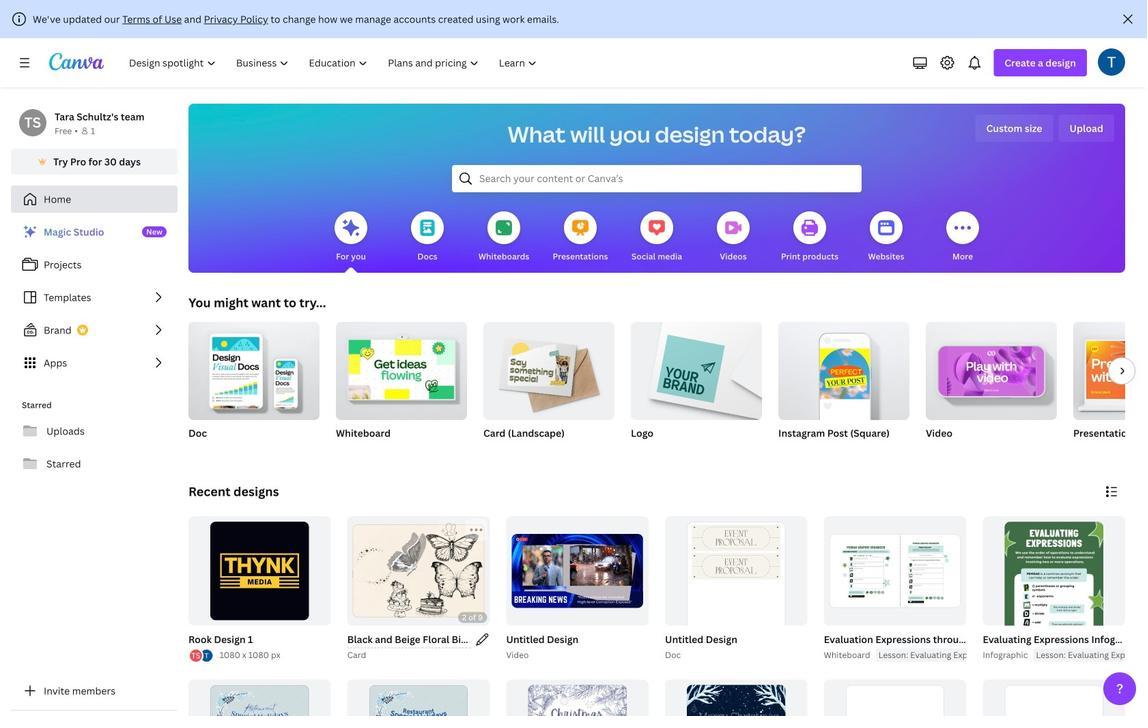 Task type: describe. For each thing, give the bounding box(es) containing it.
Search search field
[[479, 166, 834, 192]]

tara schultz's team image
[[19, 109, 46, 137]]

1 vertical spatial list
[[188, 649, 214, 664]]



Task type: vqa. For each thing, say whether or not it's contained in the screenshot.
Tara Schultz's team element
yes



Task type: locate. For each thing, give the bounding box(es) containing it.
None search field
[[452, 165, 862, 193]]

tara schultz's team element
[[19, 109, 46, 137]]

0 vertical spatial list
[[11, 218, 178, 377]]

0 horizontal spatial list
[[11, 218, 178, 377]]

group
[[336, 317, 467, 457], [336, 317, 467, 421], [483, 317, 614, 457], [483, 317, 614, 421], [631, 317, 762, 457], [631, 317, 762, 421], [778, 317, 909, 457], [778, 317, 909, 421], [926, 317, 1057, 457], [926, 317, 1057, 421], [188, 322, 320, 457], [1073, 322, 1147, 457], [1073, 322, 1147, 421], [186, 517, 331, 664], [345, 517, 519, 663], [347, 517, 490, 626], [503, 517, 649, 663], [506, 517, 649, 626], [662, 517, 807, 663], [665, 517, 807, 662], [821, 517, 1077, 663], [824, 517, 966, 626], [980, 517, 1147, 717], [983, 517, 1125, 717], [188, 680, 331, 717], [347, 680, 490, 717], [506, 680, 649, 717], [665, 680, 807, 717], [824, 680, 966, 717], [983, 680, 1125, 717]]

top level navigation element
[[120, 49, 549, 76]]

1 horizontal spatial list
[[188, 649, 214, 664]]

tara schultz image
[[1098, 48, 1125, 76]]

list
[[11, 218, 178, 377], [188, 649, 214, 664]]



